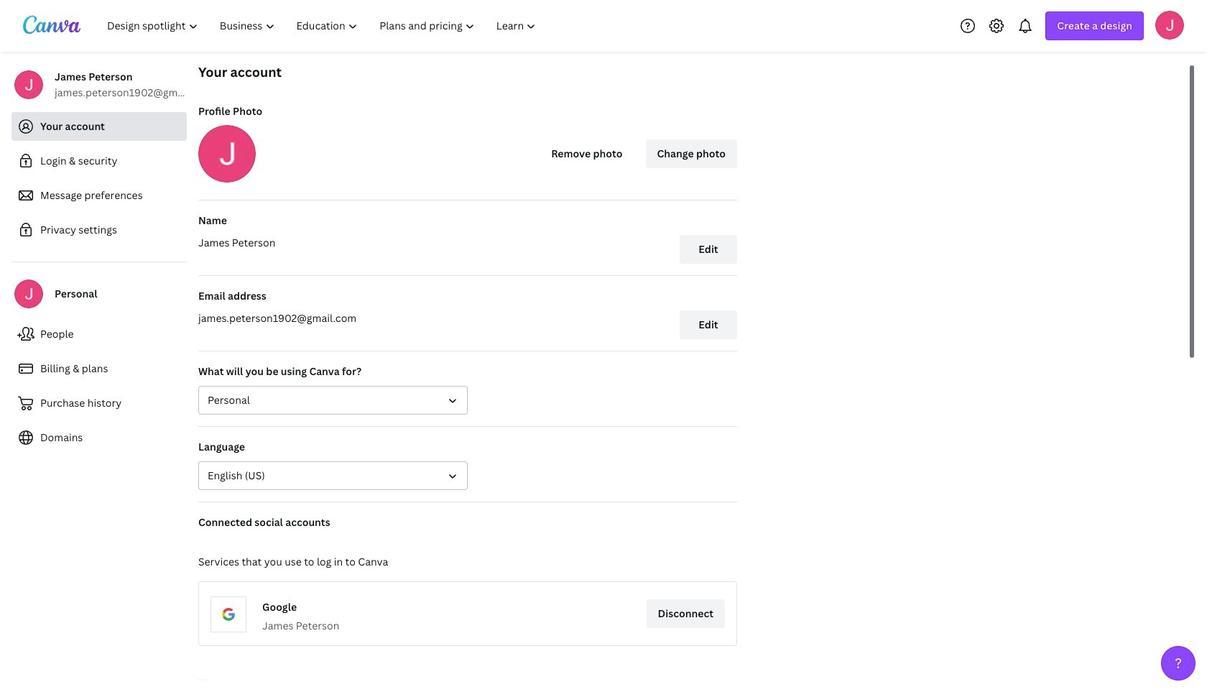 Task type: vqa. For each thing, say whether or not it's contained in the screenshot.
Button
yes



Task type: locate. For each thing, give the bounding box(es) containing it.
None button
[[198, 386, 468, 415]]



Task type: describe. For each thing, give the bounding box(es) containing it.
james peterson image
[[1156, 10, 1185, 39]]

Language: English (US) button
[[198, 462, 468, 490]]

top level navigation element
[[98, 12, 549, 40]]



